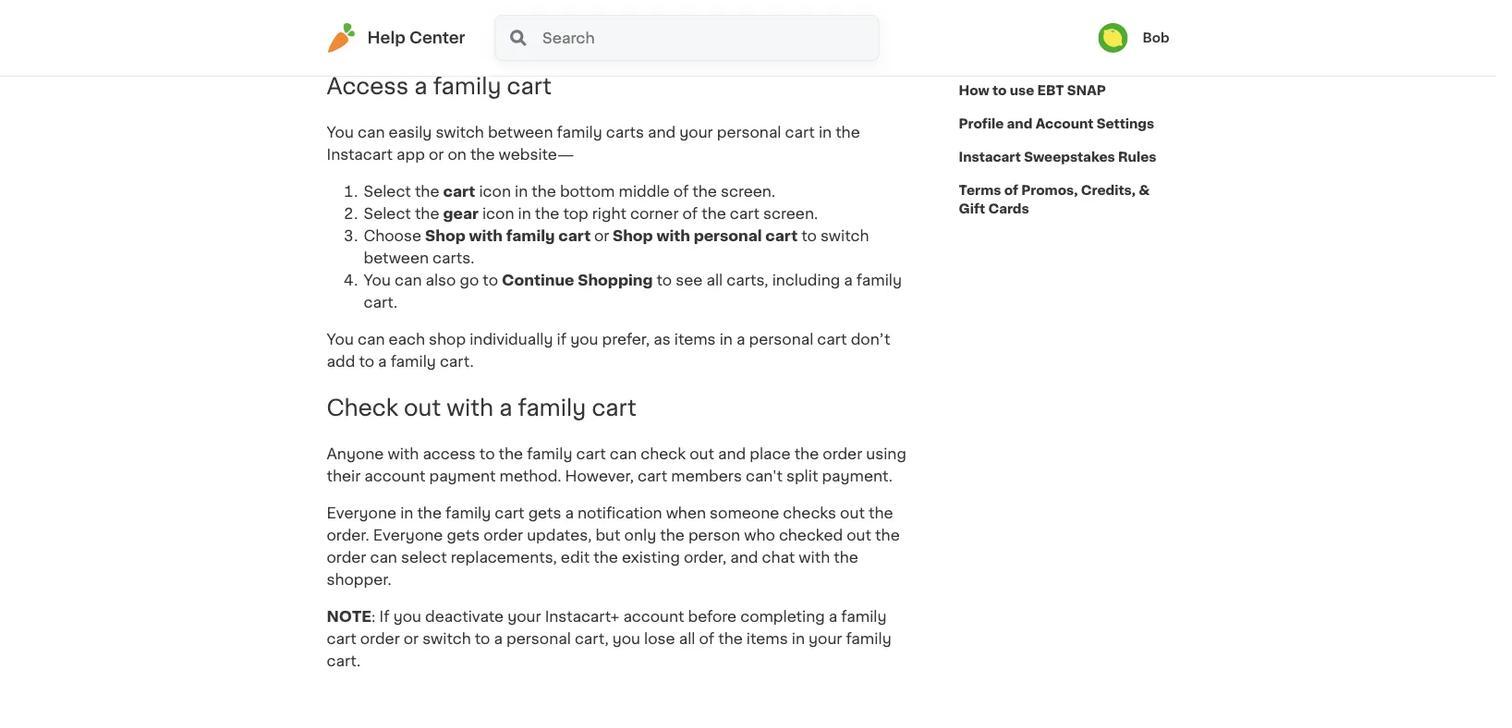 Task type: locate. For each thing, give the bounding box(es) containing it.
of inside terms of promos, credits, & gift cards
[[1004, 184, 1019, 197]]

out up members
[[690, 447, 714, 461]]

switch
[[436, 125, 484, 140], [821, 229, 869, 244], [423, 632, 471, 646]]

1 horizontal spatial shop
[[613, 229, 653, 244]]

log
[[835, 0, 858, 3]]

1 horizontal spatial if
[[656, 11, 665, 26]]

order left using
[[823, 447, 863, 461]]

cart. up each
[[364, 295, 398, 310]]

screen. up carts,
[[721, 184, 776, 199]]

you
[[327, 125, 354, 140], [364, 273, 391, 288], [327, 332, 354, 347]]

a down carts,
[[737, 332, 745, 347]]

1 vertical spatial select
[[364, 207, 411, 221]]

in inside : if you deactivate your instacart+ account before completing a family cart order or switch to a personal cart, you lose all of the items in your family cart.
[[792, 632, 805, 646]]

1 vertical spatial don't
[[851, 332, 890, 347]]

a down individually
[[499, 397, 512, 419]]

to right add
[[359, 354, 374, 369]]

discounts,
[[1014, 51, 1088, 64]]

a right 'including'
[[844, 273, 853, 288]]

0 vertical spatial don't
[[701, 11, 740, 26]]

help center
[[367, 30, 465, 46]]

can for each
[[358, 332, 385, 347]]

settings
[[1097, 117, 1155, 130]]

shop down corner
[[613, 229, 653, 244]]

1 vertical spatial you
[[364, 273, 391, 288]]

account up center
[[434, 11, 495, 26]]

0 horizontal spatial don't
[[701, 11, 740, 26]]

cart inside : if you deactivate your instacart+ account before completing a family cart order or switch to a personal cart, you lose all of the items in your family cart.
[[327, 632, 356, 646]]

with
[[469, 229, 503, 244], [657, 229, 690, 244], [447, 397, 494, 419], [388, 447, 419, 461], [799, 550, 830, 565]]

can
[[358, 125, 385, 140], [395, 273, 422, 288], [358, 332, 385, 347], [610, 447, 637, 461], [370, 550, 397, 565]]

switch down deactivate
[[423, 632, 471, 646]]

personal inside you can each shop individually if you prefer, as items in a personal cart don't add to a family cart.
[[749, 332, 814, 347]]

you inside you can easily switch between family carts and your personal cart in the instacart app or on the website—
[[327, 125, 354, 140]]

cart,
[[575, 632, 609, 646]]

your inside you can easily switch between family carts and your personal cart in the instacart app or on the website—
[[680, 125, 713, 140]]

can up however,
[[610, 447, 637, 461]]

cart.
[[516, 33, 550, 48], [364, 295, 398, 310], [440, 354, 474, 369], [327, 654, 361, 669]]

0 vertical spatial all
[[707, 273, 723, 288]]

help center link
[[327, 23, 465, 53]]

0 vertical spatial switch
[[436, 125, 484, 140]]

and up members
[[718, 447, 746, 461]]

instacart inside , log in to your instacart account or create an account if you don't already have one, and start shopping the family cart.
[[364, 11, 430, 26]]

gets up select
[[447, 528, 480, 543]]

the inside , log in to your instacart account or create an account if you don't already have one, and start shopping the family cart.
[[438, 33, 463, 48]]

1 horizontal spatial &
[[1139, 184, 1150, 197]]

you for you can easily switch between family carts and your personal cart in the instacart app or on the website—
[[327, 125, 354, 140]]

select down app
[[364, 184, 411, 199]]

:
[[372, 609, 376, 624]]

you up add
[[327, 332, 354, 347]]

1 select from the top
[[364, 184, 411, 199]]

1 vertical spatial items
[[747, 632, 788, 646]]

can left each
[[358, 332, 385, 347]]

0 horizontal spatial items
[[674, 332, 716, 347]]

can left also
[[395, 273, 422, 288]]

of inside : if you deactivate your instacart+ account before completing a family cart order or switch to a personal cart, you lose all of the items in your family cart.
[[699, 632, 715, 646]]

, log in to your instacart account or create an account if you don't already have one, and start shopping the family cart.
[[327, 0, 906, 48]]

with left access
[[388, 447, 419, 461]]

account
[[434, 11, 495, 26], [591, 11, 652, 26], [364, 469, 426, 484], [623, 609, 684, 624]]

who
[[744, 528, 775, 543]]

your
[[327, 11, 360, 26], [680, 125, 713, 140], [508, 609, 541, 624], [809, 632, 842, 646]]

account inside anyone with access to the family cart can check out and place the order using their account payment method. however, cart members can't split payment
[[364, 469, 426, 484]]

payment down access
[[429, 469, 496, 484]]

0 vertical spatial gets
[[528, 506, 561, 521]]

cart. down create
[[516, 33, 550, 48]]

select
[[364, 184, 411, 199], [364, 207, 411, 221]]

to left the "see"
[[657, 273, 672, 288]]

between inside you can easily switch between family carts and your personal cart in the instacart app or on the website—
[[488, 125, 553, 140]]

instacart left app
[[327, 147, 393, 162]]

between up website—
[[488, 125, 553, 140]]

a up updates, in the left of the page
[[565, 506, 574, 521]]

everyone up select
[[373, 528, 443, 543]]

of
[[1004, 184, 1019, 197], [674, 184, 689, 199], [683, 207, 698, 221], [699, 632, 715, 646]]

1 horizontal spatial all
[[707, 273, 723, 288]]

gets up updates, in the left of the page
[[528, 506, 561, 521]]

person
[[688, 528, 740, 543]]

0 horizontal spatial &
[[1091, 51, 1102, 64]]

each
[[389, 332, 425, 347]]

in inside you can each shop individually if you prefer, as items in a personal cart don't add to a family cart.
[[720, 332, 733, 347]]

with down corner
[[657, 229, 690, 244]]

family
[[467, 33, 512, 48], [433, 75, 501, 98], [557, 125, 602, 140], [506, 229, 555, 244], [857, 273, 902, 288], [391, 354, 436, 369], [518, 397, 586, 419], [527, 447, 573, 461], [446, 506, 491, 521], [841, 609, 887, 624], [846, 632, 892, 646]]

switch up 'including'
[[821, 229, 869, 244]]

items
[[674, 332, 716, 347], [747, 632, 788, 646]]

profile
[[959, 117, 1004, 130]]

1 vertical spatial switch
[[821, 229, 869, 244]]

you for you can also go to continue shopping
[[364, 273, 391, 288]]

order,
[[684, 550, 727, 565]]

can for easily
[[358, 125, 385, 140]]

note
[[327, 609, 372, 624]]

with inside everyone in the family cart gets a notification when someone checks out the order. everyone gets order updates, but only the person who checked out the order can select replacements, edit the existing order, and chat with the shopper.
[[799, 550, 830, 565]]

account right an
[[591, 11, 652, 26]]

screen. up 'including'
[[764, 207, 818, 221]]

instacart
[[364, 11, 430, 26], [327, 147, 393, 162], [959, 151, 1021, 164]]

1 vertical spatial all
[[679, 632, 695, 646]]

2 vertical spatial switch
[[423, 632, 471, 646]]

items down completing
[[747, 632, 788, 646]]

to right go
[[483, 273, 498, 288]]

personal inside : if you deactivate your instacart+ account before completing a family cart order or switch to a personal cart, you lose all of the items in your family cart.
[[507, 632, 571, 646]]

1 horizontal spatial don't
[[851, 332, 890, 347]]

payment down using
[[822, 469, 889, 484]]

to up 'including'
[[802, 229, 817, 244]]

continue
[[502, 273, 574, 288]]

of right corner
[[683, 207, 698, 221]]

instacart sweepstakes rules
[[959, 151, 1157, 164]]

items inside you can each shop individually if you prefer, as items in a personal cart don't add to a family cart.
[[674, 332, 716, 347]]

your up start
[[327, 11, 360, 26]]

.
[[889, 469, 893, 484]]

promos,
[[1022, 184, 1078, 197]]

0 vertical spatial items
[[674, 332, 716, 347]]

0 horizontal spatial between
[[364, 251, 429, 266]]

out
[[404, 397, 441, 419], [690, 447, 714, 461], [840, 506, 865, 521], [847, 528, 872, 543]]

everyone up order.
[[327, 506, 397, 521]]

icon right gear
[[482, 207, 514, 221]]

1 vertical spatial &
[[1139, 184, 1150, 197]]

order down order.
[[327, 550, 366, 565]]

and inside anyone with access to the family cart can check out and place the order using their account payment method. however, cart members can't split payment
[[718, 447, 746, 461]]

to inside you can each shop individually if you prefer, as items in a personal cart don't add to a family cart.
[[359, 354, 374, 369]]

and down who
[[730, 550, 758, 565]]

icon down website—
[[479, 184, 511, 199]]

if right an
[[656, 11, 665, 26]]

how to use ebt snap link
[[959, 74, 1106, 107]]

can inside you can each shop individually if you prefer, as items in a personal cart don't add to a family cart.
[[358, 332, 385, 347]]

can't
[[746, 469, 783, 484]]

corner
[[630, 207, 679, 221]]

cart. down shop
[[440, 354, 474, 369]]

and
[[878, 11, 906, 26], [1007, 117, 1033, 130], [648, 125, 676, 140], [718, 447, 746, 461], [730, 550, 758, 565]]

of down before
[[699, 632, 715, 646]]

all inside to see all carts, including a family cart.
[[707, 273, 723, 288]]

select up choose
[[364, 207, 411, 221]]

cart. down note
[[327, 654, 361, 669]]

1 vertical spatial everyone
[[373, 528, 443, 543]]

a right add
[[378, 354, 387, 369]]

with inside anyone with access to the family cart can check out and place the order using their account payment method. however, cart members can't split payment
[[388, 447, 419, 461]]

order
[[823, 447, 863, 461], [484, 528, 523, 543], [327, 550, 366, 565], [360, 632, 400, 646]]

ebt
[[1038, 84, 1064, 97]]

to
[[878, 0, 894, 3], [993, 84, 1007, 97], [802, 229, 817, 244], [483, 273, 498, 288], [657, 273, 672, 288], [359, 354, 374, 369], [480, 447, 495, 461], [475, 632, 490, 646]]

don't
[[701, 11, 740, 26], [851, 332, 890, 347]]

you down choose
[[364, 273, 391, 288]]

&
[[1091, 51, 1102, 64], [1139, 184, 1150, 197]]

app
[[397, 147, 425, 162]]

you down access
[[327, 125, 354, 140]]

2 vertical spatial you
[[327, 332, 354, 347]]

to right log
[[878, 0, 894, 3]]

can inside everyone in the family cart gets a notification when someone checks out the order. everyone gets order updates, but only the person who checked out the order can select replacements, edit the existing order, and chat with the shopper.
[[370, 550, 397, 565]]

you inside you can each shop individually if you prefer, as items in a personal cart don't add to a family cart.
[[327, 332, 354, 347]]

can up shopper.
[[370, 550, 397, 565]]

checked
[[779, 528, 843, 543]]

account up the lose
[[623, 609, 684, 624]]

and right 'carts'
[[648, 125, 676, 140]]

notification
[[578, 506, 662, 521]]

completing
[[741, 609, 825, 624]]

with up access
[[447, 397, 494, 419]]

0 horizontal spatial payment
[[429, 469, 496, 484]]

& down "rules"
[[1139, 184, 1150, 197]]

all inside : if you deactivate your instacart+ account before completing a family cart order or switch to a personal cart, you lose all of the items in your family cart.
[[679, 632, 695, 646]]

an
[[569, 11, 587, 26]]

go
[[460, 273, 479, 288]]

0 vertical spatial select
[[364, 184, 411, 199]]

0 horizontal spatial if
[[557, 332, 567, 347]]

1 vertical spatial between
[[364, 251, 429, 266]]

to down deactivate
[[475, 632, 490, 646]]

to inside to switch between carts.
[[802, 229, 817, 244]]

1 vertical spatial screen.
[[764, 207, 818, 221]]

members
[[671, 469, 742, 484]]

you left already
[[669, 11, 697, 26]]

individually
[[470, 332, 553, 347]]

1 horizontal spatial payment
[[822, 469, 889, 484]]

Search search field
[[541, 16, 879, 60]]

your right 'carts'
[[680, 125, 713, 140]]

0 vertical spatial if
[[656, 11, 665, 26]]

with down checked
[[799, 550, 830, 565]]

cart. inside to see all carts, including a family cart.
[[364, 295, 398, 310]]

account down anyone at the left bottom of the page
[[364, 469, 426, 484]]

family inside everyone in the family cart gets a notification when someone checks out the order. everyone gets order updates, but only the person who checked out the order can select replacements, edit the existing order, and chat with the shopper.
[[446, 506, 491, 521]]

one,
[[842, 11, 874, 26]]

out right checked
[[847, 528, 872, 543]]

0 vertical spatial between
[[488, 125, 553, 140]]

items right as
[[674, 332, 716, 347]]

to switch between carts.
[[364, 229, 869, 266]]

0 horizontal spatial all
[[679, 632, 695, 646]]

if right individually
[[557, 332, 567, 347]]

center
[[409, 30, 465, 46]]

a up easily
[[414, 75, 428, 98]]

1 vertical spatial if
[[557, 332, 567, 347]]

1 horizontal spatial items
[[747, 632, 788, 646]]

switch inside to switch between carts.
[[821, 229, 869, 244]]

of up cards
[[1004, 184, 1019, 197]]

family inside you can easily switch between family carts and your personal cart in the instacart app or on the website—
[[557, 125, 602, 140]]

personal inside you can easily switch between family carts and your personal cart in the instacart app or on the website—
[[717, 125, 781, 140]]

out inside anyone with access to the family cart can check out and place the order using their account payment method. however, cart members can't split payment
[[690, 447, 714, 461]]

you inside you can each shop individually if you prefer, as items in a personal cart don't add to a family cart.
[[570, 332, 598, 347]]

1 horizontal spatial between
[[488, 125, 553, 140]]

between down choose
[[364, 251, 429, 266]]

fees
[[1105, 51, 1138, 64]]

order up replacements,
[[484, 528, 523, 543]]

& inside terms of promos, credits, & gift cards
[[1139, 184, 1150, 197]]

switch up on in the left top of the page
[[436, 125, 484, 140]]

all right the lose
[[679, 632, 695, 646]]

can inside you can easily switch between family carts and your personal cart in the instacart app or on the website—
[[358, 125, 385, 140]]

in
[[862, 0, 875, 3], [819, 125, 832, 140], [515, 184, 528, 199], [518, 207, 531, 221], [720, 332, 733, 347], [400, 506, 413, 521], [792, 632, 805, 646]]

user avatar image
[[1098, 23, 1128, 53]]

updates,
[[527, 528, 592, 543]]

0 vertical spatial you
[[327, 125, 354, 140]]

personal
[[717, 125, 781, 140], [694, 229, 762, 244], [749, 332, 814, 347], [507, 632, 571, 646]]

if inside , log in to your instacart account or create an account if you don't already have one, and start shopping the family cart.
[[656, 11, 665, 26]]

you left 'prefer,'
[[570, 332, 598, 347]]

you right the 'if'
[[393, 609, 421, 624]]

order down the 'if'
[[360, 632, 400, 646]]

payment
[[429, 469, 496, 484], [822, 469, 889, 484]]

in inside you can easily switch between family carts and your personal cart in the instacart app or on the website—
[[819, 125, 832, 140]]

0 horizontal spatial shop
[[425, 229, 466, 244]]

cart inside you can easily switch between family carts and your personal cart in the instacart app or on the website—
[[785, 125, 815, 140]]

& left the "fees"
[[1091, 51, 1102, 64]]

shop up carts.
[[425, 229, 466, 244]]

all right the "see"
[[707, 273, 723, 288]]

can left easily
[[358, 125, 385, 140]]

edit
[[561, 550, 590, 565]]

can inside anyone with access to the family cart can check out and place the order using their account payment method. however, cart members can't split payment
[[610, 447, 637, 461]]

and right one,
[[878, 11, 906, 26]]

1 vertical spatial gets
[[447, 528, 480, 543]]

to right access
[[480, 447, 495, 461]]

to inside anyone with access to the family cart can check out and place the order using their account payment method. however, cart members can't split payment
[[480, 447, 495, 461]]

on
[[448, 147, 467, 162]]

or inside : if you deactivate your instacart+ account before completing a family cart order or switch to a personal cart, you lose all of the items in your family cart.
[[404, 632, 419, 646]]

instacart up shopping
[[364, 11, 430, 26]]



Task type: describe. For each thing, give the bounding box(es) containing it.
carts,
[[727, 273, 769, 288]]

2 select from the top
[[364, 207, 411, 221]]

a right completing
[[829, 609, 838, 624]]

cart inside everyone in the family cart gets a notification when someone checks out the order. everyone gets order updates, but only the person who checked out the order can select replacements, edit the existing order, and chat with the shopper.
[[495, 506, 525, 521]]

website—
[[499, 147, 574, 162]]

snap
[[1067, 84, 1106, 97]]

easily
[[389, 125, 432, 140]]

deactivate
[[425, 609, 504, 624]]

to inside to see all carts, including a family cart.
[[657, 273, 672, 288]]

access
[[327, 75, 409, 98]]

family inside to see all carts, including a family cart.
[[857, 273, 902, 288]]

terms of promos, credits, & gift cards link
[[959, 174, 1170, 226]]

gear
[[443, 207, 479, 221]]

don't inside , log in to your instacart account or create an account if you don't already have one, and start shopping the family cart.
[[701, 11, 740, 26]]

your inside , log in to your instacart account or create an account if you don't already have one, and start shopping the family cart.
[[327, 11, 360, 26]]

cards
[[988, 202, 1029, 215]]

0 vertical spatial screen.
[[721, 184, 776, 199]]

items inside : if you deactivate your instacart+ account before completing a family cart order or switch to a personal cart, you lose all of the items in your family cart.
[[747, 632, 788, 646]]

bob link
[[1098, 23, 1170, 53]]

you can easily switch between family carts and your personal cart in the instacart app or on the website—
[[327, 125, 860, 162]]

in inside everyone in the family cart gets a notification when someone checks out the order. everyone gets order updates, but only the person who checked out the order can select replacements, edit the existing order, and chat with the shopper.
[[400, 506, 413, 521]]

credits,
[[1081, 184, 1136, 197]]

or inside , log in to your instacart account or create an account if you don't already have one, and start shopping the family cart.
[[499, 11, 514, 26]]

shopper.
[[327, 572, 392, 587]]

and inside everyone in the family cart gets a notification when someone checks out the order. everyone gets order updates, but only the person who checked out the order can select replacements, edit the existing order, and chat with the shopper.
[[730, 550, 758, 565]]

including
[[772, 273, 840, 288]]

rules
[[1118, 151, 1157, 164]]

top
[[563, 207, 589, 221]]

gift
[[959, 202, 985, 215]]

carts
[[606, 125, 644, 140]]

profile and account settings link
[[959, 107, 1155, 140]]

access a family cart
[[327, 75, 552, 98]]

instacart inside you can easily switch between family carts and your personal cart in the instacart app or on the website—
[[327, 147, 393, 162]]

cart inside you can each shop individually if you prefer, as items in a personal cart don't add to a family cart.
[[817, 332, 847, 347]]

terms
[[959, 184, 1001, 197]]

anyone with access to the family cart can check out and place the order using their account payment method. however, cart members can't split payment
[[327, 447, 907, 484]]

select the cart icon in the bottom middle of the screen. select the gear icon in the top right corner of the cart screen.
[[364, 184, 818, 221]]

shopping
[[365, 33, 435, 48]]

to inside : if you deactivate your instacart+ account before completing a family cart order or switch to a personal cart, you lose all of the items in your family cart.
[[475, 632, 490, 646]]

choose shop with family cart or shop with personal cart
[[364, 229, 798, 244]]

but
[[596, 528, 621, 543]]

how to use ebt snap
[[959, 84, 1106, 97]]

and inside you can easily switch between family carts and your personal cart in the instacart app or on the website—
[[648, 125, 676, 140]]

to left the use on the top right of the page
[[993, 84, 1007, 97]]

a inside everyone in the family cart gets a notification when someone checks out the order. everyone gets order updates, but only the person who checked out the order can select replacements, edit the existing order, and chat with the shopper.
[[565, 506, 574, 521]]

existing
[[622, 550, 680, 565]]

in inside , log in to your instacart account or create an account if you don't already have one, and start shopping the family cart.
[[862, 0, 875, 3]]

carts.
[[433, 251, 474, 266]]

a inside to see all carts, including a family cart.
[[844, 273, 853, 288]]

or inside you can easily switch between family carts and your personal cart in the instacart app or on the website—
[[429, 147, 444, 162]]

0 horizontal spatial gets
[[447, 528, 480, 543]]

replacements,
[[451, 550, 557, 565]]

you inside , log in to your instacart account or create an account if you don't already have one, and start shopping the family cart.
[[669, 11, 697, 26]]

0 vertical spatial everyone
[[327, 506, 397, 521]]

already
[[744, 11, 799, 26]]

out right checks
[[840, 506, 865, 521]]

and down the use on the top right of the page
[[1007, 117, 1033, 130]]

can for also
[[395, 273, 422, 288]]

also
[[426, 273, 456, 288]]

a down deactivate
[[494, 632, 503, 646]]

0 vertical spatial icon
[[479, 184, 511, 199]]

select
[[401, 550, 447, 565]]

order inside : if you deactivate your instacart+ account before completing a family cart order or switch to a personal cart, you lose all of the items in your family cart.
[[360, 632, 400, 646]]

switch inside : if you deactivate your instacart+ account before completing a family cart order or switch to a personal cart, you lose all of the items in your family cart.
[[423, 632, 471, 646]]

the inside : if you deactivate your instacart+ account before completing a family cart order or switch to a personal cart, you lose all of the items in your family cart.
[[718, 632, 743, 646]]

0 vertical spatial &
[[1091, 51, 1102, 64]]

family inside anyone with access to the family cart can check out and place the order using their account payment method. however, cart members can't split payment
[[527, 447, 573, 461]]

cart. inside you can each shop individually if you prefer, as items in a personal cart don't add to a family cart.
[[440, 354, 474, 369]]

use
[[1010, 84, 1034, 97]]

check
[[641, 447, 686, 461]]

instacart down profile
[[959, 151, 1021, 164]]

middle
[[619, 184, 670, 199]]

with down gear
[[469, 229, 503, 244]]

cart. inside , log in to your instacart account or create an account if you don't already have one, and start shopping the family cart.
[[516, 33, 550, 48]]

pricing, discounts, & fees
[[959, 51, 1138, 64]]

1 payment from the left
[[429, 469, 496, 484]]

everyone in the family cart gets a notification when someone checks out the order. everyone gets order updates, but only the person who checked out the order can select replacements, edit the existing order, and chat with the shopper.
[[327, 506, 900, 587]]

1 vertical spatial icon
[[482, 207, 514, 221]]

order.
[[327, 528, 369, 543]]

add
[[327, 354, 355, 369]]

to inside , log in to your instacart account or create an account if you don't already have one, and start shopping the family cart.
[[878, 0, 894, 3]]

1 shop from the left
[[425, 229, 466, 244]]

order inside anyone with access to the family cart can check out and place the order using their account payment method. however, cart members can't split payment
[[823, 447, 863, 461]]

sweepstakes
[[1024, 151, 1115, 164]]

when
[[666, 506, 706, 521]]

out up access
[[404, 397, 441, 419]]

bottom
[[560, 184, 615, 199]]

you can each shop individually if you prefer, as items in a personal cart don't add to a family cart.
[[327, 332, 890, 369]]

as
[[654, 332, 671, 347]]

have
[[803, 11, 838, 26]]

profile and account settings
[[959, 117, 1155, 130]]

you left the lose
[[612, 632, 641, 646]]

of up corner
[[674, 184, 689, 199]]

family inside , log in to your instacart account or create an account if you don't already have one, and start shopping the family cart.
[[467, 33, 512, 48]]

shop
[[429, 332, 466, 347]]

choose
[[364, 229, 421, 244]]

however,
[[565, 469, 634, 484]]

access
[[423, 447, 476, 461]]

terms of promos, credits, & gift cards
[[959, 184, 1150, 215]]

your left instacart+
[[508, 609, 541, 624]]

see
[[676, 273, 703, 288]]

you can also go to continue shopping
[[364, 273, 653, 288]]

account inside : if you deactivate your instacart+ account before completing a family cart order or switch to a personal cart, you lose all of the items in your family cart.
[[623, 609, 684, 624]]

don't inside you can each shop individually if you prefer, as items in a personal cart don't add to a family cart.
[[851, 332, 890, 347]]

you for you can each shop individually if you prefer, as items in a personal cart don't add to a family cart.
[[327, 332, 354, 347]]

checks
[[783, 506, 836, 521]]

help
[[367, 30, 406, 46]]

pricing, discounts, & fees link
[[959, 41, 1138, 74]]

only
[[624, 528, 656, 543]]

,
[[827, 0, 831, 3]]

bob
[[1143, 31, 1170, 44]]

using
[[866, 447, 907, 461]]

place
[[750, 447, 791, 461]]

lose
[[644, 632, 675, 646]]

2 payment from the left
[[822, 469, 889, 484]]

switch inside you can easily switch between family carts and your personal cart in the instacart app or on the website—
[[436, 125, 484, 140]]

if inside you can each shop individually if you prefer, as items in a personal cart don't add to a family cart.
[[557, 332, 567, 347]]

right
[[592, 207, 627, 221]]

your down completing
[[809, 632, 842, 646]]

2 shop from the left
[[613, 229, 653, 244]]

check out with a family cart
[[327, 397, 642, 419]]

their
[[327, 469, 361, 484]]

: if you deactivate your instacart+ account before completing a family cart order or switch to a personal cart, you lose all of the items in your family cart.
[[327, 609, 892, 669]]

start
[[327, 33, 361, 48]]

anyone
[[327, 447, 384, 461]]

before
[[688, 609, 737, 624]]

chat
[[762, 550, 795, 565]]

how
[[959, 84, 990, 97]]

1 horizontal spatial gets
[[528, 506, 561, 521]]

and inside , log in to your instacart account or create an account if you don't already have one, and start shopping the family cart.
[[878, 11, 906, 26]]

cart. inside : if you deactivate your instacart+ account before completing a family cart order or switch to a personal cart, you lose all of the items in your family cart.
[[327, 654, 361, 669]]

if
[[379, 609, 390, 624]]

instacart image
[[327, 23, 356, 53]]

family inside you can each shop individually if you prefer, as items in a personal cart don't add to a family cart.
[[391, 354, 436, 369]]

create
[[518, 11, 565, 26]]

instacart+
[[545, 609, 620, 624]]

method.
[[500, 469, 562, 484]]

between inside to switch between carts.
[[364, 251, 429, 266]]



Task type: vqa. For each thing, say whether or not it's contained in the screenshot.
the Anyone
yes



